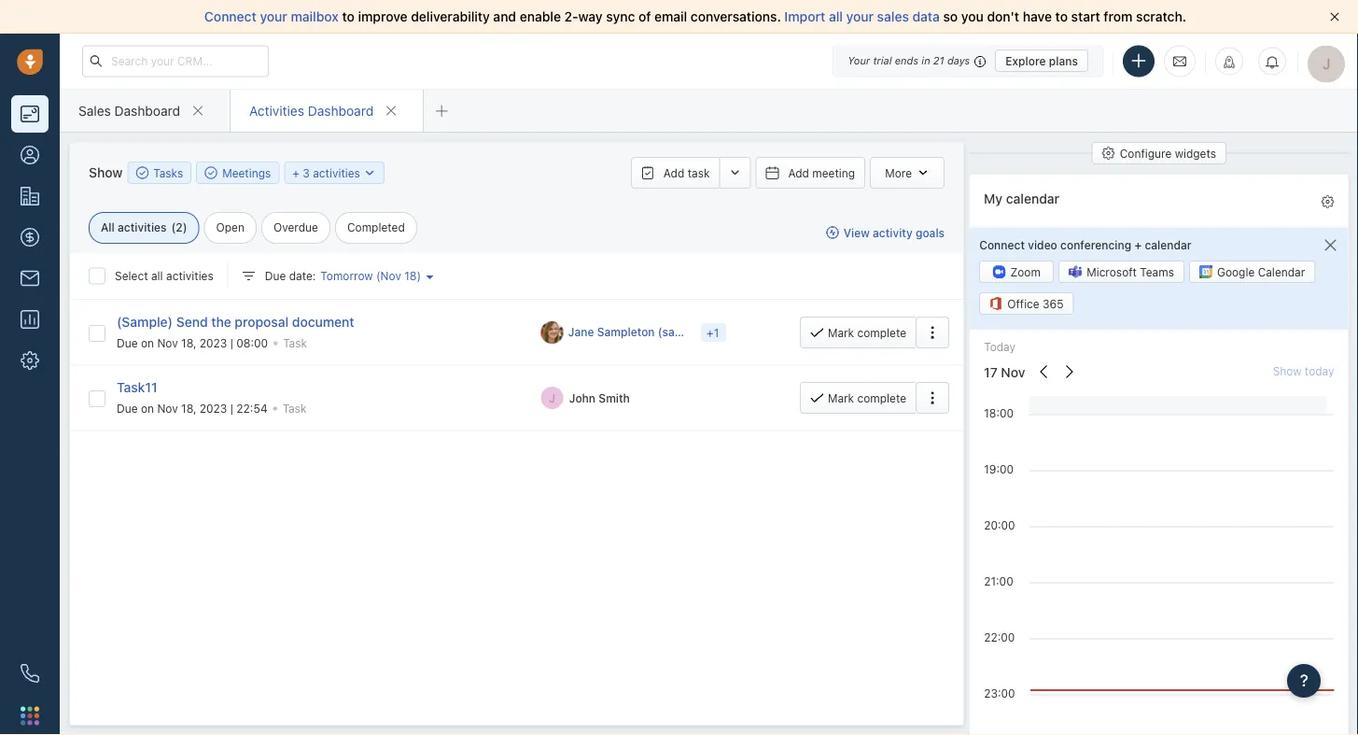 Task type: locate. For each thing, give the bounding box(es) containing it.
connect
[[204, 9, 257, 24], [979, 238, 1025, 251]]

data
[[913, 9, 940, 24]]

( right tomorrow
[[376, 269, 381, 282]]

0 vertical spatial connect
[[204, 9, 257, 24]]

0 horizontal spatial add
[[664, 166, 685, 179]]

20:00
[[984, 519, 1015, 532]]

0 vertical spatial task
[[283, 336, 307, 349]]

1 vertical spatial mark complete button
[[800, 382, 916, 414]]

0 vertical spatial )
[[183, 221, 187, 234]]

18, for (sample) send the proposal document
[[181, 336, 197, 349]]

2 2023 from the top
[[200, 402, 227, 415]]

scratch.
[[1137, 9, 1187, 24]]

all right the import on the right top
[[829, 9, 843, 24]]

so
[[944, 9, 958, 24]]

0 vertical spatial +
[[293, 166, 300, 179]]

all activities ( 2 )
[[101, 221, 187, 234]]

2 | from the top
[[230, 402, 233, 415]]

18, for task11
[[181, 402, 197, 415]]

nov
[[381, 269, 401, 282], [157, 336, 178, 349], [1001, 365, 1025, 380], [157, 402, 178, 415]]

1 horizontal spatial to
[[1056, 9, 1068, 24]]

1 horizontal spatial )
[[417, 269, 421, 282]]

due for (sample) send the proposal document
[[117, 336, 138, 349]]

1 vertical spatial calendar
[[1145, 238, 1192, 251]]

due on nov 18, 2023 | 08:00
[[117, 336, 268, 349]]

1 vertical spatial |
[[230, 402, 233, 415]]

mark for task11
[[828, 391, 855, 404]]

0 vertical spatial due
[[265, 269, 286, 282]]

activity
[[873, 226, 913, 239]]

task for (sample) send the proposal document
[[283, 336, 307, 349]]

task for task11
[[283, 402, 307, 415]]

0 horizontal spatial calendar
[[1006, 191, 1060, 206]]

0 vertical spatial mark complete
[[828, 326, 907, 339]]

2 on from the top
[[141, 402, 154, 415]]

more button
[[871, 157, 945, 189], [871, 157, 945, 189]]

0 vertical spatial all
[[829, 9, 843, 24]]

2 mark from the top
[[828, 391, 855, 404]]

configure
[[1120, 147, 1172, 160]]

on down (sample)
[[141, 336, 154, 349]]

1 vertical spatial all
[[151, 269, 163, 282]]

0 vertical spatial 2023
[[200, 336, 227, 349]]

configure widgets
[[1120, 147, 1216, 160]]

activities right 3
[[313, 166, 360, 179]]

proposal
[[235, 314, 289, 329]]

to left start
[[1056, 9, 1068, 24]]

connect up search your crm... text box at top
[[204, 9, 257, 24]]

2 complete from the top
[[858, 391, 907, 404]]

and
[[494, 9, 517, 24]]

due date:
[[265, 269, 316, 282]]

1 horizontal spatial your
[[847, 9, 874, 24]]

phone image
[[21, 664, 39, 683]]

0 vertical spatial activities
[[313, 166, 360, 179]]

select
[[115, 269, 148, 282]]

nov down (sample)
[[157, 336, 178, 349]]

days
[[948, 55, 971, 67]]

to right mailbox
[[342, 9, 355, 24]]

1 add from the left
[[664, 166, 685, 179]]

0 vertical spatial mark
[[828, 326, 855, 339]]

due down (sample)
[[117, 336, 138, 349]]

connect up zoom button
[[979, 238, 1025, 251]]

of
[[639, 9, 651, 24]]

dashboard up + 3 activities button
[[308, 103, 374, 118]]

task11 link
[[117, 379, 157, 395]]

0 vertical spatial mark complete button
[[800, 316, 916, 348]]

1 vertical spatial due
[[117, 336, 138, 349]]

from
[[1104, 9, 1133, 24]]

task11
[[117, 379, 157, 395]]

office 365
[[1007, 297, 1064, 310]]

( up select all activities
[[171, 221, 176, 234]]

0 horizontal spatial +
[[293, 166, 300, 179]]

1 vertical spatial complete
[[858, 391, 907, 404]]

2023 for (sample) send the proposal document
[[200, 336, 227, 349]]

1 vertical spatial +
[[1135, 238, 1142, 251]]

your left mailbox
[[260, 9, 288, 24]]

your left sales
[[847, 9, 874, 24]]

+ inside '+ 3 activities' link
[[293, 166, 300, 179]]

deliverability
[[411, 9, 490, 24]]

0 horizontal spatial to
[[342, 9, 355, 24]]

18, down send
[[181, 336, 197, 349]]

widgets
[[1175, 147, 1216, 160]]

18,
[[181, 336, 197, 349], [181, 402, 197, 415]]

on
[[141, 336, 154, 349], [141, 402, 154, 415]]

your trial ends in 21 days
[[848, 55, 971, 67]]

) for all activities ( 2 )
[[183, 221, 187, 234]]

2 18, from the top
[[181, 402, 197, 415]]

zoom button
[[979, 261, 1054, 283]]

activities right all
[[118, 221, 167, 234]]

0 horizontal spatial (
[[171, 221, 176, 234]]

18, left 22:54 at the bottom of page
[[181, 402, 197, 415]]

1 complete from the top
[[858, 326, 907, 339]]

18:00
[[984, 407, 1014, 420]]

| left 08:00
[[230, 336, 233, 349]]

overdue
[[274, 221, 318, 234]]

add inside add meeting button
[[789, 166, 810, 179]]

activities up send
[[166, 269, 214, 282]]

2 vertical spatial due
[[117, 402, 138, 415]]

2023 left 22:54 at the bottom of page
[[200, 402, 227, 415]]

0 vertical spatial on
[[141, 336, 154, 349]]

+ left 3
[[293, 166, 300, 179]]

task right 22:54 at the bottom of page
[[283, 402, 307, 415]]

calendar right my
[[1006, 191, 1060, 206]]

smith
[[599, 391, 630, 404]]

all right select
[[151, 269, 163, 282]]

office
[[1007, 297, 1040, 310]]

on down task11 link
[[141, 402, 154, 415]]

1 horizontal spatial connect
[[979, 238, 1025, 251]]

0 vertical spatial 18,
[[181, 336, 197, 349]]

0 vertical spatial (
[[171, 221, 176, 234]]

on for task11
[[141, 402, 154, 415]]

calendar
[[1006, 191, 1060, 206], [1145, 238, 1192, 251]]

sampleton
[[597, 326, 655, 339]]

1 vertical spatial connect
[[979, 238, 1025, 251]]

mailbox
[[291, 9, 339, 24]]

1 vertical spatial mark
[[828, 391, 855, 404]]

2 mark complete button from the top
[[800, 382, 916, 414]]

) right tomorrow
[[417, 269, 421, 282]]

2 vertical spatial activities
[[166, 269, 214, 282]]

1 horizontal spatial all
[[829, 9, 843, 24]]

teams
[[1140, 265, 1174, 278]]

connect your mailbox link
[[204, 9, 342, 24]]

2 dashboard from the left
[[308, 103, 374, 118]]

1 2023 from the top
[[200, 336, 227, 349]]

due on nov 18, 2023 | 22:54
[[117, 402, 268, 415]]

down image
[[364, 167, 377, 180]]

0 horizontal spatial connect
[[204, 9, 257, 24]]

0 horizontal spatial dashboard
[[114, 103, 180, 118]]

add for add task
[[664, 166, 685, 179]]

+ 3 activities button
[[284, 162, 385, 184]]

1 vertical spatial 18,
[[181, 402, 197, 415]]

to
[[342, 9, 355, 24], [1056, 9, 1068, 24]]

calendar
[[1258, 265, 1306, 278]]

1 mark complete from the top
[[828, 326, 907, 339]]

0 horizontal spatial )
[[183, 221, 187, 234]]

0 vertical spatial |
[[230, 336, 233, 349]]

calendar up teams
[[1145, 238, 1192, 251]]

mark complete for task11
[[828, 391, 907, 404]]

ends
[[895, 55, 919, 67]]

1 dashboard from the left
[[114, 103, 180, 118]]

1 horizontal spatial dashboard
[[308, 103, 374, 118]]

close image
[[1331, 12, 1340, 21]]

0 horizontal spatial all
[[151, 269, 163, 282]]

1 horizontal spatial add
[[789, 166, 810, 179]]

1 vertical spatial on
[[141, 402, 154, 415]]

send email image
[[1174, 54, 1187, 69]]

1 vertical spatial mark complete
[[828, 391, 907, 404]]

+
[[293, 166, 300, 179], [1135, 238, 1142, 251]]

1 vertical spatial (
[[376, 269, 381, 282]]

0 vertical spatial calendar
[[1006, 191, 1060, 206]]

2023
[[200, 336, 227, 349], [200, 402, 227, 415]]

| left 22:54 at the bottom of page
[[230, 402, 233, 415]]

completed
[[347, 221, 405, 234]]

nov left 18
[[381, 269, 401, 282]]

1 mark from the top
[[828, 326, 855, 339]]

1 vertical spatial task
[[283, 402, 307, 415]]

phone element
[[11, 655, 49, 692]]

add task
[[664, 166, 710, 179]]

nov for tomorrow ( nov 18 )
[[381, 269, 401, 282]]

(
[[171, 221, 176, 234], [376, 269, 381, 282]]

) left open
[[183, 221, 187, 234]]

1 | from the top
[[230, 336, 233, 349]]

complete for (sample) send the proposal document
[[858, 326, 907, 339]]

sync
[[606, 9, 635, 24]]

all
[[101, 221, 115, 234]]

1 vertical spatial )
[[417, 269, 421, 282]]

your
[[260, 9, 288, 24], [847, 9, 874, 24]]

add left the meeting
[[789, 166, 810, 179]]

1 to from the left
[[342, 9, 355, 24]]

my calendar
[[984, 191, 1060, 206]]

import all your sales data link
[[785, 9, 944, 24]]

way
[[579, 9, 603, 24]]

|
[[230, 336, 233, 349], [230, 402, 233, 415]]

0 vertical spatial complete
[[858, 326, 907, 339]]

due down task11 link
[[117, 402, 138, 415]]

nov right 17
[[1001, 365, 1025, 380]]

task down document in the top left of the page
[[283, 336, 307, 349]]

1 horizontal spatial +
[[1135, 238, 1142, 251]]

due for task11
[[117, 402, 138, 415]]

1 mark complete button from the top
[[800, 316, 916, 348]]

dashboard right the 'sales'
[[114, 103, 180, 118]]

+ 3 activities link
[[293, 164, 377, 182]]

nov down task11 link
[[157, 402, 178, 415]]

+ up the microsoft teams
[[1135, 238, 1142, 251]]

1 vertical spatial activities
[[118, 221, 167, 234]]

add left task
[[664, 166, 685, 179]]

add inside add task button
[[664, 166, 685, 179]]

)
[[183, 221, 187, 234], [417, 269, 421, 282]]

activities inside button
[[313, 166, 360, 179]]

2023 down the
[[200, 336, 227, 349]]

due left date:
[[265, 269, 286, 282]]

2 mark complete from the top
[[828, 391, 907, 404]]

don't
[[988, 9, 1020, 24]]

2 your from the left
[[847, 9, 874, 24]]

activities for all
[[166, 269, 214, 282]]

2 add from the left
[[789, 166, 810, 179]]

1 on from the top
[[141, 336, 154, 349]]

today
[[984, 340, 1016, 353]]

all
[[829, 9, 843, 24], [151, 269, 163, 282]]

google calendar button
[[1189, 261, 1316, 283]]

1 18, from the top
[[181, 336, 197, 349]]

0 horizontal spatial your
[[260, 9, 288, 24]]

17
[[984, 365, 998, 380]]

1 vertical spatial 2023
[[200, 402, 227, 415]]



Task type: describe. For each thing, give the bounding box(es) containing it.
nov for due on nov 18, 2023 | 08:00
[[157, 336, 178, 349]]

| for task11
[[230, 402, 233, 415]]

dashboard for activities dashboard
[[308, 103, 374, 118]]

view activity goals
[[844, 226, 945, 239]]

| for (sample) send the proposal document
[[230, 336, 233, 349]]

mark complete button for task11
[[800, 382, 916, 414]]

sales dashboard
[[78, 103, 180, 118]]

tomorrow ( nov 18 )
[[321, 269, 421, 282]]

1 horizontal spatial calendar
[[1145, 238, 1192, 251]]

zoom
[[1011, 265, 1041, 278]]

08:00
[[237, 336, 268, 349]]

sales
[[878, 9, 910, 24]]

2-
[[565, 9, 579, 24]]

22:54
[[237, 402, 268, 415]]

jane sampleton (sample)
[[569, 326, 706, 339]]

add for add meeting
[[789, 166, 810, 179]]

john
[[569, 391, 596, 404]]

) for tomorrow ( nov 18 )
[[417, 269, 421, 282]]

activities
[[249, 103, 304, 118]]

mark complete button for (sample) send the proposal document
[[800, 316, 916, 348]]

explore plans link
[[996, 50, 1089, 72]]

my
[[984, 191, 1003, 206]]

view activity goals link
[[826, 225, 945, 241]]

task
[[688, 166, 710, 179]]

meetings
[[222, 166, 271, 179]]

john smith
[[569, 391, 630, 404]]

add meeting
[[789, 166, 856, 179]]

what's new image
[[1223, 56, 1237, 69]]

(sample)
[[658, 326, 706, 339]]

365
[[1043, 297, 1064, 310]]

freshworks switcher image
[[21, 706, 39, 725]]

video
[[1028, 238, 1058, 251]]

connect video conferencing + calendar
[[979, 238, 1192, 251]]

3
[[303, 166, 310, 179]]

21
[[934, 55, 945, 67]]

the
[[211, 314, 231, 329]]

google
[[1217, 265, 1255, 278]]

tomorrow
[[321, 269, 373, 282]]

enable
[[520, 9, 561, 24]]

microsoft
[[1087, 265, 1137, 278]]

email
[[655, 9, 688, 24]]

mark for (sample) send the proposal document
[[828, 326, 855, 339]]

(sample) send the proposal document link
[[117, 314, 355, 329]]

conferencing
[[1061, 238, 1132, 251]]

23:00
[[984, 687, 1015, 700]]

import
[[785, 9, 826, 24]]

date:
[[289, 269, 316, 282]]

on for (sample) send the proposal document
[[141, 336, 154, 349]]

complete for task11
[[858, 391, 907, 404]]

you
[[962, 9, 984, 24]]

activities for 3
[[313, 166, 360, 179]]

18
[[405, 269, 417, 282]]

google calendar
[[1217, 265, 1306, 278]]

open
[[216, 221, 245, 234]]

goals
[[916, 226, 945, 239]]

connect for connect video conferencing + calendar
[[979, 238, 1025, 251]]

mark complete for (sample) send the proposal document
[[828, 326, 907, 339]]

more
[[886, 166, 912, 179]]

+1
[[707, 326, 719, 339]]

conversations.
[[691, 9, 782, 24]]

explore
[[1006, 54, 1047, 67]]

connect for connect your mailbox to improve deliverability and enable 2-way sync of email conversations. import all your sales data so you don't have to start from scratch.
[[204, 9, 257, 24]]

start
[[1072, 9, 1101, 24]]

1 horizontal spatial (
[[376, 269, 381, 282]]

your
[[848, 55, 871, 67]]

dashboard for sales dashboard
[[114, 103, 180, 118]]

have
[[1023, 9, 1053, 24]]

meeting
[[813, 166, 856, 179]]

17 nov
[[984, 365, 1025, 380]]

view
[[844, 226, 870, 239]]

nov for due on nov 18, 2023 | 22:54
[[157, 402, 178, 415]]

1 your from the left
[[260, 9, 288, 24]]

22:00
[[984, 631, 1015, 644]]

plans
[[1050, 54, 1079, 67]]

select all activities
[[115, 269, 214, 282]]

improve
[[358, 9, 408, 24]]

activities dashboard
[[249, 103, 374, 118]]

j
[[550, 391, 556, 404]]

send
[[176, 314, 208, 329]]

19:00
[[984, 463, 1014, 476]]

microsoft teams
[[1087, 265, 1174, 278]]

Search your CRM... text field
[[82, 45, 269, 77]]

show
[[89, 165, 123, 180]]

21:00
[[984, 575, 1014, 588]]

(sample)
[[117, 314, 173, 329]]

tasks
[[153, 166, 183, 179]]

trial
[[874, 55, 892, 67]]

(sample) send the proposal document
[[117, 314, 355, 329]]

document
[[292, 314, 355, 329]]

+ 3 activities
[[293, 166, 360, 179]]

2 to from the left
[[1056, 9, 1068, 24]]

2023 for task11
[[200, 402, 227, 415]]

microsoft teams button
[[1059, 261, 1185, 283]]



Task type: vqa. For each thing, say whether or not it's contained in the screenshot.
conferencing
yes



